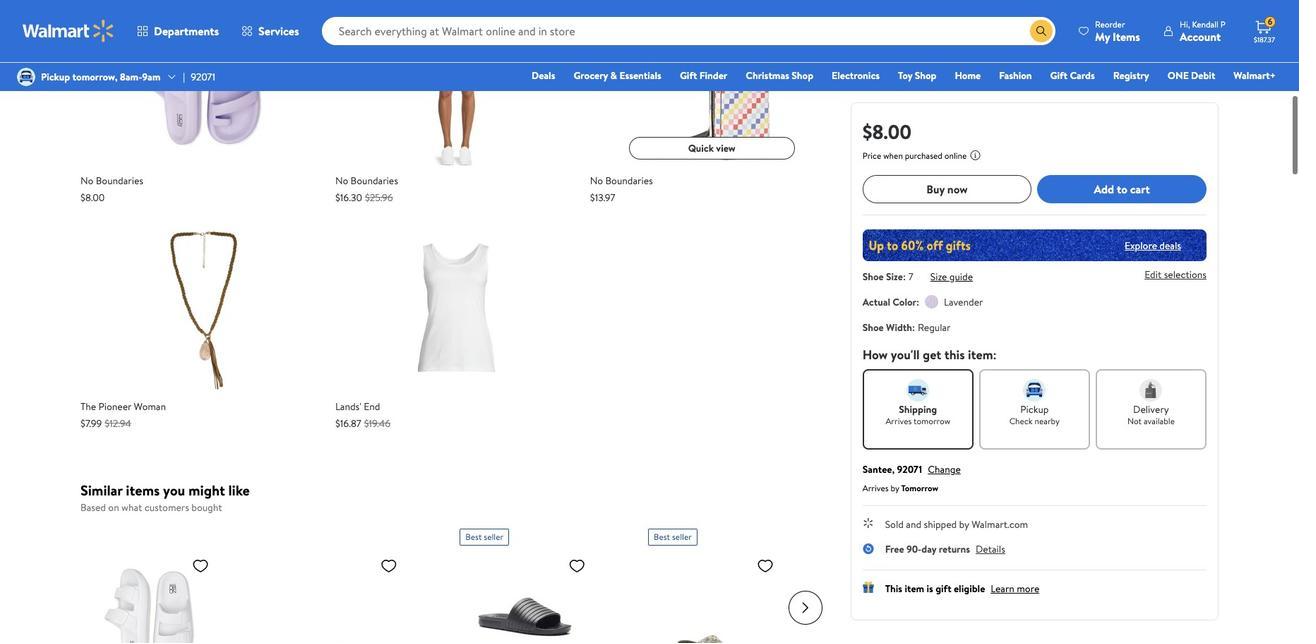 Task type: locate. For each thing, give the bounding box(es) containing it.
1 vertical spatial :
[[917, 295, 920, 309]]

1 horizontal spatial by
[[960, 518, 970, 532]]

1 vertical spatial arrives
[[863, 482, 889, 494]]

what
[[122, 501, 142, 515]]

2 product group from the left
[[648, 523, 806, 643]]

1 horizontal spatial 92071
[[897, 463, 922, 477]]

finder
[[700, 69, 728, 83]]

2 no from the left
[[335, 174, 348, 188]]

|
[[183, 70, 185, 84]]

0 horizontal spatial by
[[891, 482, 900, 494]]

explore deals link
[[1119, 233, 1187, 258]]

0 horizontal spatial no
[[81, 174, 93, 188]]

list
[[75, 0, 840, 448]]

 image
[[17, 68, 35, 86]]

0 horizontal spatial seller
[[484, 531, 504, 543]]

1 horizontal spatial best
[[654, 531, 670, 543]]

seller up rugged shark little & big boy's eva clog, sizes 13-6 image
[[672, 531, 692, 543]]

explore
[[1125, 238, 1158, 252]]

product group
[[460, 523, 617, 643], [648, 523, 806, 643]]

1 horizontal spatial gift
[[1051, 69, 1068, 83]]

3 no from the left
[[590, 174, 603, 188]]

1 shoe from the top
[[863, 270, 884, 284]]

size left the guide
[[931, 270, 947, 284]]

christmas
[[746, 69, 790, 83]]

shoe up actual
[[863, 270, 884, 284]]

: up 'shoe width : regular'
[[917, 295, 920, 309]]

2 size from the left
[[931, 270, 947, 284]]

arrives
[[886, 415, 912, 427], [863, 482, 889, 494]]

arrives down 'santee,'
[[863, 482, 889, 494]]

account
[[1180, 29, 1221, 44]]

eligible
[[954, 582, 985, 596]]

0 vertical spatial arrives
[[886, 415, 912, 427]]

:
[[903, 270, 906, 284], [917, 295, 920, 309], [913, 321, 915, 335]]

image of item 0 image
[[81, 0, 324, 168]]

0 horizontal spatial shop
[[792, 69, 814, 83]]

more
[[1017, 582, 1040, 596]]

0 vertical spatial :
[[903, 270, 906, 284]]

gift left cards
[[1051, 69, 1068, 83]]

color
[[893, 295, 917, 309]]

shop right 'toy'
[[915, 69, 937, 83]]

walmart+
[[1234, 69, 1276, 83]]

2 best from the left
[[654, 531, 670, 543]]

debit
[[1192, 69, 1216, 83]]

1 horizontal spatial product group
[[648, 523, 806, 643]]

rugged shark little & big boy's eva clog, sizes 13-6 image
[[648, 551, 780, 643]]

7
[[909, 270, 914, 284]]

0 horizontal spatial boundaries
[[96, 174, 143, 188]]

toy shop
[[898, 69, 937, 83]]

1 horizontal spatial size
[[931, 270, 947, 284]]

might
[[189, 481, 225, 500]]

$19.46
[[364, 417, 391, 431]]

1 horizontal spatial shop
[[915, 69, 937, 83]]

pickup for check
[[1021, 403, 1049, 417]]

add to favorites list, rugged shark little & big boy's eva clog, sizes 13-6 image
[[757, 557, 774, 575]]

add to cart
[[1094, 181, 1150, 197]]

1 horizontal spatial boundaries
[[351, 174, 398, 188]]

size left 7
[[886, 270, 903, 284]]

1 vertical spatial $8.00
[[81, 191, 105, 205]]

best for second the product group from the right
[[466, 531, 482, 543]]

1 no from the left
[[81, 174, 93, 188]]

add to favorites list, and1 men's swish 2.0 adjustable slide sandals image
[[380, 557, 397, 575]]

grocery
[[574, 69, 608, 83]]

&
[[611, 69, 617, 83]]

92071 inside santee, 92071 change arrives by tomorrow
[[897, 463, 922, 477]]

add to favorites list, athletic works adult men's tunnel slide sandal image
[[569, 557, 586, 575]]

reorder my items
[[1095, 18, 1141, 44]]

quick
[[688, 141, 714, 155]]

$8.00 inside no boundaries $8.00
[[81, 191, 105, 205]]

Walmart Site-Wide search field
[[322, 17, 1056, 45]]

0 horizontal spatial product group
[[460, 523, 617, 643]]

no inside no boundaries $8.00
[[81, 174, 93, 188]]

boundaries inside no boundaries $16.30 $25.96
[[351, 174, 398, 188]]

seller for rugged shark little & big boy's eva clog, sizes 13-6 image
[[672, 531, 692, 543]]

0 horizontal spatial $8.00
[[81, 191, 105, 205]]

pickup down intent image for pickup
[[1021, 403, 1049, 417]]

1 horizontal spatial $8.00
[[863, 118, 912, 145]]

0 horizontal spatial size
[[886, 270, 903, 284]]

gift left finder
[[680, 69, 697, 83]]

1 horizontal spatial no
[[335, 174, 348, 188]]

: for color
[[917, 295, 920, 309]]

best seller for rugged shark little & big boy's eva clog, sizes 13-6 image
[[654, 531, 692, 543]]

santee, 92071 change arrives by tomorrow
[[863, 463, 961, 494]]

shop right christmas
[[792, 69, 814, 83]]

pickup left tomorrow,
[[41, 70, 70, 84]]

no for no boundaries $13.97
[[590, 174, 603, 188]]

image of item 1 image
[[81, 222, 324, 394]]

no inside no boundaries $16.30 $25.96
[[335, 174, 348, 188]]

change button
[[928, 463, 961, 477]]

0 horizontal spatial gift
[[680, 69, 697, 83]]

gift
[[936, 582, 952, 596]]

2 boundaries from the left
[[351, 174, 398, 188]]

1 vertical spatial 92071
[[897, 463, 922, 477]]

actual color :
[[863, 295, 920, 309]]

1 size from the left
[[886, 270, 903, 284]]

lavender
[[944, 295, 983, 309]]

0 horizontal spatial best
[[466, 531, 482, 543]]

$16.30
[[335, 191, 362, 205]]

1 vertical spatial shoe
[[863, 321, 884, 335]]

0 horizontal spatial :
[[903, 270, 906, 284]]

1 vertical spatial by
[[960, 518, 970, 532]]

boundaries inside no boundaries $13.97
[[606, 174, 653, 188]]

tomorrow
[[902, 482, 939, 494]]

similar
[[81, 481, 123, 500]]

0 vertical spatial pickup
[[41, 70, 70, 84]]

1 best from the left
[[466, 531, 482, 543]]

by inside santee, 92071 change arrives by tomorrow
[[891, 482, 900, 494]]

1 best seller from the left
[[466, 531, 504, 543]]

quick view
[[688, 141, 736, 155]]

2 seller from the left
[[672, 531, 692, 543]]

boundaries for $13.97
[[606, 174, 653, 188]]

registry
[[1114, 69, 1150, 83]]

: left regular
[[913, 321, 915, 335]]

shoe for shoe size : 7
[[863, 270, 884, 284]]

image of item 4 image
[[590, 0, 834, 168]]

size guide button
[[931, 270, 973, 284]]

best for 2nd the product group from left
[[654, 531, 670, 543]]

0 horizontal spatial pickup
[[41, 70, 70, 84]]

boundaries for $8.00
[[96, 174, 143, 188]]

search icon image
[[1036, 25, 1047, 37]]

athletic works adult men's tunnel slide sandal image
[[460, 551, 591, 643]]

92071 up tomorrow at the bottom right
[[897, 463, 922, 477]]

2 horizontal spatial boundaries
[[606, 174, 653, 188]]

item
[[905, 582, 925, 596]]

not
[[1128, 415, 1142, 427]]

no inside no boundaries $13.97
[[590, 174, 603, 188]]

1 seller from the left
[[484, 531, 504, 543]]

1 product group from the left
[[460, 523, 617, 643]]

arrives left tomorrow
[[886, 415, 912, 427]]

electronics link
[[826, 68, 886, 83]]

1 horizontal spatial pickup
[[1021, 403, 1049, 417]]

pickup check nearby
[[1010, 403, 1060, 427]]

1 horizontal spatial :
[[913, 321, 915, 335]]

pickup for tomorrow,
[[41, 70, 70, 84]]

width
[[886, 321, 913, 335]]

2 vertical spatial :
[[913, 321, 915, 335]]

$16.87
[[335, 417, 361, 431]]

essentials
[[620, 69, 662, 83]]

0 horizontal spatial best seller
[[466, 531, 504, 543]]

0 vertical spatial shoe
[[863, 270, 884, 284]]

and1 men's swish 2.0 adjustable slide sandals image
[[272, 551, 403, 643]]

shop inside "link"
[[915, 69, 937, 83]]

cart
[[1131, 181, 1150, 197]]

boundaries inside no boundaries $8.00
[[96, 174, 143, 188]]

shipping
[[899, 403, 937, 417]]

shipping arrives tomorrow
[[886, 403, 951, 427]]

christmas shop
[[746, 69, 814, 83]]

list item
[[81, 0, 324, 205], [335, 0, 579, 205], [590, 0, 834, 205], [81, 222, 324, 431], [335, 222, 579, 431]]

pickup inside pickup check nearby
[[1021, 403, 1049, 417]]

gift cards link
[[1044, 68, 1102, 83]]

similar items you might like based on what customers bought
[[81, 481, 250, 515]]

this
[[945, 346, 965, 364]]

gift cards
[[1051, 69, 1095, 83]]

: left 7
[[903, 270, 906, 284]]

1 vertical spatial pickup
[[1021, 403, 1049, 417]]

$13.97
[[590, 191, 615, 205]]

guide
[[950, 270, 973, 284]]

gifting made easy image
[[863, 582, 874, 593]]

seller up athletic works adult men's tunnel slide sandal 'image'
[[484, 531, 504, 543]]

6
[[1268, 16, 1273, 28]]

0 horizontal spatial 92071
[[191, 70, 215, 84]]

intent image for pickup image
[[1024, 379, 1046, 402]]

walmart image
[[23, 20, 114, 42]]

2 best seller from the left
[[654, 531, 692, 543]]

1 gift from the left
[[680, 69, 697, 83]]

shop for toy shop
[[915, 69, 937, 83]]

by
[[891, 482, 900, 494], [960, 518, 970, 532]]

shoe down actual
[[863, 321, 884, 335]]

arrives inside santee, 92071 change arrives by tomorrow
[[863, 482, 889, 494]]

selections
[[1164, 268, 1207, 282]]

$25.96
[[365, 191, 393, 205]]

1 boundaries from the left
[[96, 174, 143, 188]]

no boundaries $8.00
[[81, 174, 143, 205]]

one debit link
[[1162, 68, 1222, 83]]

2 horizontal spatial no
[[590, 174, 603, 188]]

$12.94
[[105, 417, 131, 431]]

2 horizontal spatial :
[[917, 295, 920, 309]]

by right shipped
[[960, 518, 970, 532]]

9am
[[142, 70, 161, 84]]

details
[[976, 542, 1006, 557]]

0 vertical spatial by
[[891, 482, 900, 494]]

1 shop from the left
[[792, 69, 814, 83]]

deals link
[[525, 68, 562, 83]]

2 gift from the left
[[1051, 69, 1068, 83]]

2 shop from the left
[[915, 69, 937, 83]]

learn
[[991, 582, 1015, 596]]

up to sixty percent off deals. shop now. image
[[863, 230, 1207, 261]]

92071 for |
[[191, 70, 215, 84]]

edit selections
[[1145, 268, 1207, 282]]

1 horizontal spatial best seller
[[654, 531, 692, 543]]

by down 'santee,'
[[891, 482, 900, 494]]

3 boundaries from the left
[[606, 174, 653, 188]]

customers
[[145, 501, 189, 515]]

0 vertical spatial 92071
[[191, 70, 215, 84]]

gift for gift cards
[[1051, 69, 1068, 83]]

92071 right |
[[191, 70, 215, 84]]

lands' end $16.87 $19.46
[[335, 400, 391, 431]]

2 shoe from the top
[[863, 321, 884, 335]]

1 horizontal spatial seller
[[672, 531, 692, 543]]

shoe width : regular
[[863, 321, 951, 335]]

hi, kendall p account
[[1180, 18, 1226, 44]]

free 90-day returns details
[[885, 542, 1006, 557]]



Task type: describe. For each thing, give the bounding box(es) containing it.
shop for christmas shop
[[792, 69, 814, 83]]

actual
[[863, 295, 891, 309]]

boundaries for $16.30
[[351, 174, 398, 188]]

list item containing the pioneer woman
[[81, 222, 324, 431]]

$187.37
[[1254, 35, 1275, 44]]

no for no boundaries $8.00
[[81, 174, 93, 188]]

list containing quick view
[[75, 0, 840, 448]]

is
[[927, 582, 934, 596]]

bought
[[192, 501, 222, 515]]

you'll
[[891, 346, 920, 364]]

6 $187.37
[[1254, 16, 1275, 44]]

available
[[1144, 415, 1175, 427]]

change
[[928, 463, 961, 477]]

no for no boundaries $16.30 $25.96
[[335, 174, 348, 188]]

8am-
[[120, 70, 142, 84]]

and
[[906, 518, 922, 532]]

departments button
[[126, 14, 230, 48]]

the
[[81, 400, 96, 414]]

free
[[885, 542, 904, 557]]

this item is gift eligible learn more
[[885, 582, 1040, 596]]

arrives inside shipping arrives tomorrow
[[886, 415, 912, 427]]

gift for gift finder
[[680, 69, 697, 83]]

based
[[81, 501, 106, 515]]

: for width
[[913, 321, 915, 335]]

services button
[[230, 14, 311, 48]]

one debit
[[1168, 69, 1216, 83]]

sold
[[885, 518, 904, 532]]

fashion
[[999, 69, 1032, 83]]

| 92071
[[183, 70, 215, 84]]

pickup tomorrow, 8am-9am
[[41, 70, 161, 84]]

santee,
[[863, 463, 895, 477]]

how you'll get this item:
[[863, 346, 997, 364]]

you
[[163, 481, 185, 500]]

item:
[[968, 346, 997, 364]]

no boundaries $13.97
[[590, 174, 653, 205]]

90-
[[907, 542, 922, 557]]

gift finder link
[[674, 68, 734, 83]]

next slide for similar items you might like list image
[[789, 591, 823, 625]]

end
[[364, 400, 380, 414]]

edit selections button
[[1145, 268, 1207, 282]]

home link
[[949, 68, 987, 83]]

tomorrow,
[[72, 70, 118, 84]]

image of item 2 image
[[335, 0, 579, 168]]

online
[[945, 150, 967, 162]]

seller for athletic works adult men's tunnel slide sandal 'image'
[[484, 531, 504, 543]]

image of item 3 image
[[335, 222, 579, 394]]

shoe for shoe width : regular
[[863, 321, 884, 335]]

list item containing lands' end
[[335, 222, 579, 431]]

tomorrow
[[914, 415, 951, 427]]

buy now
[[927, 181, 968, 197]]

now
[[948, 181, 968, 197]]

shoe size : 7
[[863, 270, 914, 284]]

price when purchased online
[[863, 150, 967, 162]]

how
[[863, 346, 888, 364]]

christmas shop link
[[740, 68, 820, 83]]

buy now button
[[863, 175, 1032, 203]]

no boundaries juniors' double buckle comfort slide sandals image
[[83, 551, 215, 643]]

legal information image
[[970, 150, 981, 161]]

lands'
[[335, 400, 362, 414]]

regular
[[918, 321, 951, 335]]

best seller for athletic works adult men's tunnel slide sandal 'image'
[[466, 531, 504, 543]]

gift finder
[[680, 69, 728, 83]]

quick view button
[[629, 137, 795, 160]]

walmart+ link
[[1228, 68, 1283, 83]]

view
[[716, 141, 736, 155]]

this
[[885, 582, 903, 596]]

day
[[922, 542, 937, 557]]

reorder
[[1095, 18, 1125, 30]]

kendall
[[1192, 18, 1219, 30]]

intent image for delivery image
[[1140, 379, 1163, 402]]

home
[[955, 69, 981, 83]]

add
[[1094, 181, 1115, 197]]

list item containing quick view
[[590, 0, 834, 205]]

Search search field
[[322, 17, 1056, 45]]

toy
[[898, 69, 913, 83]]

price
[[863, 150, 882, 162]]

add to favorites list, no boundaries juniors' double buckle comfort slide sandals image
[[192, 557, 209, 575]]

intent image for shipping image
[[907, 379, 930, 402]]

returns
[[939, 542, 970, 557]]

0 vertical spatial $8.00
[[863, 118, 912, 145]]

p
[[1221, 18, 1226, 30]]

nearby
[[1035, 415, 1060, 427]]

: for size
[[903, 270, 906, 284]]

explore deals
[[1125, 238, 1182, 252]]

electronics
[[832, 69, 880, 83]]

deals
[[1160, 238, 1182, 252]]

services
[[259, 23, 299, 39]]

grocery & essentials
[[574, 69, 662, 83]]

92071 for santee,
[[897, 463, 922, 477]]

on
[[108, 501, 119, 515]]

check
[[1010, 415, 1033, 427]]

$7.99
[[81, 417, 102, 431]]

size guide
[[931, 270, 973, 284]]

shipped
[[924, 518, 957, 532]]



Task type: vqa. For each thing, say whether or not it's contained in the screenshot.
Edit Selections button
yes



